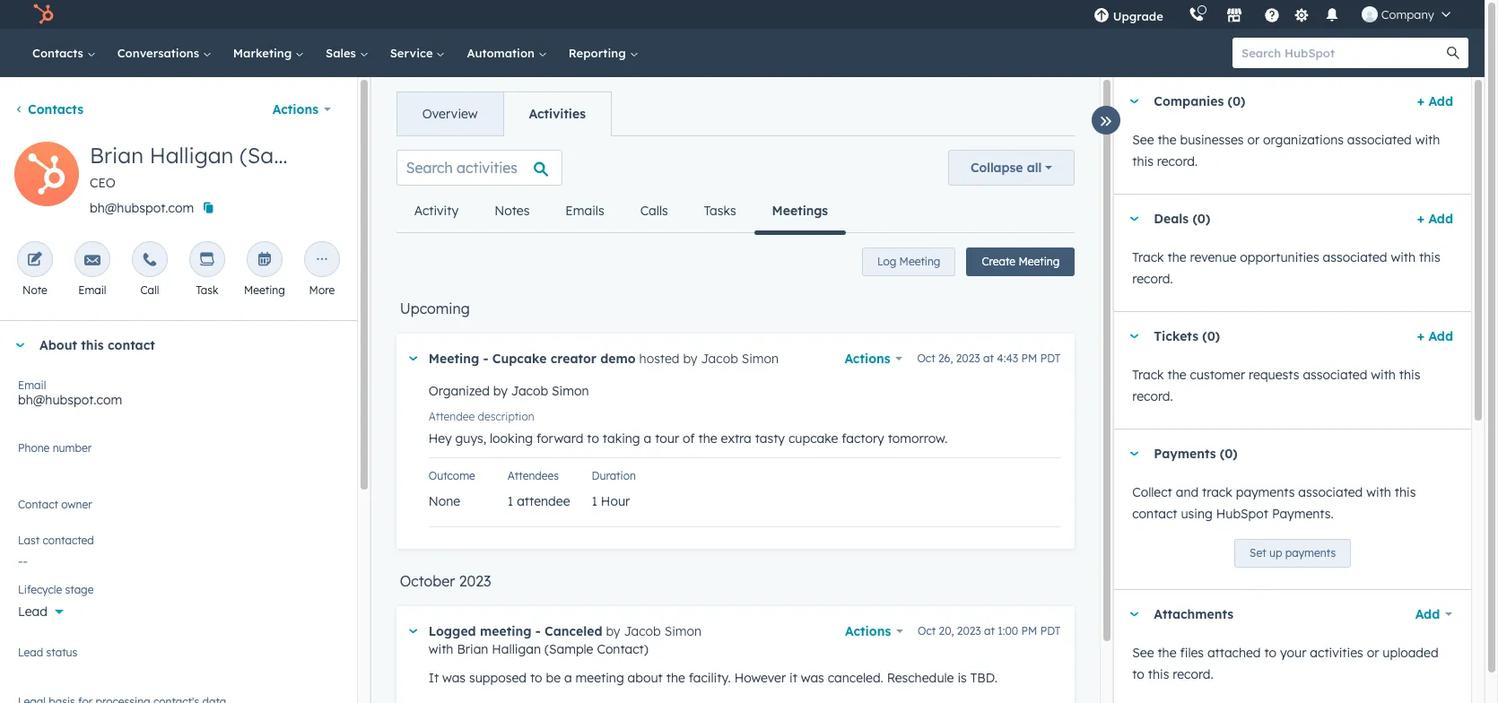 Task type: locate. For each thing, give the bounding box(es) containing it.
2023 for meeting - cupcake creator demo hosted by jacob simon
[[956, 352, 980, 365]]

simon up the facility.
[[665, 624, 702, 640]]

payments right up
[[1286, 547, 1336, 560]]

caret image inside the tickets (0) dropdown button
[[1129, 334, 1140, 339]]

all
[[1027, 160, 1042, 176]]

0 vertical spatial + add button
[[1418, 91, 1454, 112]]

more image
[[314, 252, 330, 269]]

record.
[[1157, 153, 1198, 170], [1133, 271, 1174, 287], [1133, 389, 1174, 405], [1173, 667, 1214, 683]]

oct left 20,
[[918, 625, 936, 638]]

1 vertical spatial actions
[[845, 351, 891, 367]]

associated right opportunities
[[1323, 249, 1388, 266]]

duration element
[[592, 494, 630, 510]]

oct
[[917, 352, 936, 365], [918, 625, 936, 638]]

2 horizontal spatial jacob
[[701, 351, 738, 367]]

pm right '1:00'
[[1022, 625, 1038, 638]]

see down the companies
[[1133, 132, 1154, 148]]

the inside "button"
[[666, 670, 685, 687]]

actions button for logged meeting - canceled by jacob simon
[[845, 619, 904, 644]]

was right the it
[[442, 670, 466, 687]]

navigation
[[396, 92, 612, 136], [396, 189, 846, 235]]

2 + add from the top
[[1418, 211, 1454, 227]]

1 navigation from the top
[[396, 92, 612, 136]]

halligan inside brian halligan (sample contact) ceo
[[150, 142, 234, 169]]

1 see from the top
[[1133, 132, 1154, 148]]

the right of
[[699, 431, 718, 447]]

0 vertical spatial navigation
[[396, 92, 612, 136]]

0 vertical spatial jacob
[[701, 351, 738, 367]]

1 pdt from the top
[[1041, 352, 1061, 365]]

associated right requests
[[1303, 367, 1368, 383]]

1 horizontal spatial contact)
[[597, 642, 649, 658]]

1 + add from the top
[[1418, 93, 1454, 109]]

record. up tickets
[[1133, 271, 1174, 287]]

the inside track the customer requests associated with this record.
[[1168, 367, 1187, 383]]

bh@hubspot.com down ceo
[[90, 200, 194, 216]]

see the files attached to your activities or uploaded to this record.
[[1133, 645, 1439, 683]]

0 vertical spatial see
[[1133, 132, 1154, 148]]

0 vertical spatial -
[[483, 351, 489, 367]]

caret image left logged
[[409, 629, 417, 634]]

1 attendee
[[508, 494, 570, 510]]

1 vertical spatial meeting
[[576, 670, 624, 687]]

brian inside feed
[[457, 642, 489, 658]]

1 vertical spatial see
[[1133, 645, 1154, 661]]

1 vertical spatial (sample
[[545, 642, 594, 658]]

lead left status
[[18, 646, 43, 660]]

Search HubSpot search field
[[1233, 38, 1453, 68]]

more
[[309, 284, 335, 297]]

2 was from the left
[[801, 670, 824, 687]]

to inside attendee description hey guys, looking forward to taking a tour of the extra tasty cupcake factory tomorrow.
[[587, 431, 599, 447]]

0 horizontal spatial halligan
[[150, 142, 234, 169]]

meeting inside "button"
[[576, 670, 624, 687]]

jacob down cupcake
[[511, 383, 548, 399]]

contact down call
[[108, 337, 155, 354]]

forward
[[537, 431, 584, 447]]

0 vertical spatial or
[[1248, 132, 1260, 148]]

0 vertical spatial lead
[[18, 604, 47, 620]]

calling icon image
[[1189, 7, 1205, 23]]

0 vertical spatial at
[[983, 352, 994, 365]]

guys,
[[456, 431, 487, 447]]

0 vertical spatial (sample
[[240, 142, 324, 169]]

- up with brian halligan (sample contact)
[[535, 624, 541, 640]]

2 + from the top
[[1418, 211, 1425, 227]]

+ add button
[[1418, 91, 1454, 112], [1418, 208, 1454, 230], [1418, 326, 1454, 347]]

simon down creator
[[552, 383, 589, 399]]

payments (0)
[[1154, 446, 1238, 462]]

businesses
[[1180, 132, 1244, 148]]

caret image inside the companies (0) dropdown button
[[1129, 99, 1140, 104]]

caret image left attachments
[[1129, 612, 1140, 617]]

hey
[[429, 431, 452, 447]]

meeting up with brian halligan (sample contact)
[[480, 624, 532, 640]]

caret image down upcoming in the left top of the page
[[409, 356, 417, 361]]

0 vertical spatial contacts link
[[22, 29, 107, 77]]

track inside track the revenue opportunities associated with this record.
[[1133, 249, 1164, 266]]

at left 4:43
[[983, 352, 994, 365]]

0 vertical spatial brian
[[90, 142, 144, 169]]

record. down the businesses
[[1157, 153, 1198, 170]]

Phone number text field
[[18, 439, 339, 475]]

with for track the customer requests associated with this record.
[[1371, 367, 1396, 383]]

pm right 4:43
[[1022, 352, 1038, 365]]

upcoming
[[400, 300, 470, 318]]

duration
[[592, 469, 636, 483]]

the inside see the businesses or organizations associated with this record.
[[1158, 132, 1177, 148]]

activities
[[529, 106, 586, 122]]

with
[[1416, 132, 1441, 148], [1391, 249, 1416, 266], [1371, 367, 1396, 383], [1367, 485, 1392, 501], [429, 642, 454, 658]]

1 track from the top
[[1133, 249, 1164, 266]]

associated up payments.
[[1299, 485, 1363, 501]]

(0)
[[1228, 93, 1246, 109], [1193, 211, 1211, 227], [1203, 328, 1221, 345], [1220, 446, 1238, 462]]

2 vertical spatial + add button
[[1418, 326, 1454, 347]]

contact) up activity button
[[330, 142, 418, 169]]

attachments
[[1154, 607, 1234, 623]]

contacts link down the hubspot link at left top
[[22, 29, 107, 77]]

the left files
[[1158, 645, 1177, 661]]

email down about
[[18, 379, 46, 392]]

a left tour
[[644, 431, 652, 447]]

bh@hubspot.com up number at the left bottom
[[18, 392, 122, 408]]

2 vertical spatial simon
[[665, 624, 702, 640]]

see left files
[[1133, 645, 1154, 661]]

track
[[1133, 249, 1164, 266], [1133, 367, 1164, 383]]

contact down collect
[[1133, 506, 1178, 522]]

1 vertical spatial email
[[18, 379, 46, 392]]

using
[[1181, 506, 1213, 522]]

pdt right 4:43
[[1041, 352, 1061, 365]]

record. inside track the customer requests associated with this record.
[[1133, 389, 1174, 405]]

1 lead from the top
[[18, 604, 47, 620]]

actions button left "26,"
[[845, 346, 903, 372]]

0 vertical spatial contact
[[108, 337, 155, 354]]

0 horizontal spatial by
[[493, 383, 508, 399]]

caret image inside deals (0) dropdown button
[[1129, 217, 1140, 221]]

email inside email bh@hubspot.com
[[18, 379, 46, 392]]

navigation containing activity
[[396, 189, 846, 235]]

marketplaces button
[[1216, 0, 1253, 29]]

caret image up collect
[[1129, 452, 1140, 456]]

(sample inside brian halligan (sample contact) ceo
[[240, 142, 324, 169]]

oct left "26,"
[[917, 352, 936, 365]]

associated inside collect and track payments associated with this contact using hubspot payments.
[[1299, 485, 1363, 501]]

contacts down the hubspot link at left top
[[32, 46, 87, 60]]

2023 right october
[[459, 573, 491, 590]]

at for hosted by jacob simon
[[983, 352, 994, 365]]

(0) right tickets
[[1203, 328, 1221, 345]]

20,
[[939, 625, 954, 638]]

factory
[[842, 431, 885, 447]]

simon up attendee description 'element'
[[742, 351, 779, 367]]

1 vertical spatial + add button
[[1418, 208, 1454, 230]]

contact) up about
[[597, 642, 649, 658]]

0 vertical spatial pdt
[[1041, 352, 1061, 365]]

0 vertical spatial email
[[78, 284, 106, 297]]

add
[[1429, 93, 1454, 109], [1429, 211, 1454, 227], [1429, 328, 1454, 345], [1416, 607, 1441, 623]]

0 horizontal spatial meeting
[[480, 624, 532, 640]]

payments
[[1236, 485, 1295, 501], [1286, 547, 1336, 560]]

associated inside track the customer requests associated with this record.
[[1303, 367, 1368, 383]]

2 track from the top
[[1133, 367, 1164, 383]]

1 left hour
[[592, 494, 598, 510]]

1 vertical spatial caret image
[[409, 629, 417, 634]]

1 horizontal spatial meeting
[[576, 670, 624, 687]]

contacts link
[[22, 29, 107, 77], [14, 101, 83, 118]]

meeting left about
[[576, 670, 624, 687]]

jacob right the hosted
[[701, 351, 738, 367]]

0 horizontal spatial -
[[483, 351, 489, 367]]

0 vertical spatial pm
[[1022, 352, 1038, 365]]

with inside track the customer requests associated with this record.
[[1371, 367, 1396, 383]]

at left '1:00'
[[984, 625, 995, 638]]

1 vertical spatial at
[[984, 625, 995, 638]]

hubspot link
[[22, 4, 67, 25]]

help image
[[1264, 8, 1280, 24]]

tickets
[[1154, 328, 1199, 345]]

0 vertical spatial a
[[644, 431, 652, 447]]

1 left attendee
[[508, 494, 514, 510]]

(0) for deals (0)
[[1193, 211, 1211, 227]]

1 horizontal spatial 1
[[592, 494, 598, 510]]

the right about
[[666, 670, 685, 687]]

to
[[587, 431, 599, 447], [1265, 645, 1277, 661], [1133, 667, 1145, 683], [530, 670, 543, 687]]

settings image
[[1294, 8, 1310, 24]]

or right activities
[[1367, 645, 1380, 661]]

owner
[[61, 498, 92, 512], [39, 505, 75, 521]]

of
[[683, 431, 695, 447]]

by right canceled
[[606, 624, 621, 640]]

2 navigation from the top
[[396, 189, 846, 235]]

2 see from the top
[[1133, 645, 1154, 661]]

actions for logged meeting - canceled by jacob simon
[[845, 624, 891, 640]]

1 for 1 attendee
[[508, 494, 514, 510]]

0 horizontal spatial simon
[[552, 383, 589, 399]]

1 + from the top
[[1418, 93, 1425, 109]]

set up payments link
[[1235, 539, 1352, 568]]

0 horizontal spatial brian
[[90, 142, 144, 169]]

caret image left about
[[14, 343, 25, 348]]

track
[[1203, 485, 1233, 501]]

cupcake
[[492, 351, 547, 367]]

or inside see the businesses or organizations associated with this record.
[[1248, 132, 1260, 148]]

1 horizontal spatial or
[[1367, 645, 1380, 661]]

(0) up track
[[1220, 446, 1238, 462]]

0 horizontal spatial a
[[564, 670, 572, 687]]

actions up canceled.
[[845, 624, 891, 640]]

or down the companies (0) dropdown button
[[1248, 132, 1260, 148]]

0 vertical spatial track
[[1133, 249, 1164, 266]]

contacts
[[32, 46, 87, 60], [28, 101, 83, 118]]

about this contact button
[[0, 321, 339, 370]]

pdt for logged meeting - canceled by jacob simon
[[1041, 625, 1061, 638]]

hour
[[601, 494, 630, 510]]

1 vertical spatial or
[[1367, 645, 1380, 661]]

1 horizontal spatial (sample
[[545, 642, 594, 658]]

caret image
[[1129, 99, 1140, 104], [1129, 217, 1140, 221], [1129, 334, 1140, 339], [14, 343, 25, 348], [409, 356, 417, 361], [1129, 452, 1140, 456]]

the inside see the files attached to your activities or uploaded to this record.
[[1158, 645, 1177, 661]]

1 vertical spatial contact
[[1133, 506, 1178, 522]]

record. down tickets
[[1133, 389, 1174, 405]]

associated inside track the revenue opportunities associated with this record.
[[1323, 249, 1388, 266]]

2023
[[956, 352, 980, 365], [459, 573, 491, 590], [957, 625, 981, 638]]

stage
[[65, 583, 94, 597]]

caret image
[[1129, 612, 1140, 617], [409, 629, 417, 634]]

1 vertical spatial actions button
[[845, 346, 903, 372]]

0 vertical spatial +
[[1418, 93, 1425, 109]]

caret image left deals
[[1129, 217, 1140, 221]]

actions down marketing link
[[273, 101, 319, 118]]

meetings button
[[754, 189, 846, 235]]

menu containing company
[[1081, 0, 1464, 29]]

contacts up edit popup button
[[28, 101, 83, 118]]

1 horizontal spatial halligan
[[492, 642, 541, 658]]

halligan
[[150, 142, 234, 169], [492, 642, 541, 658]]

track inside track the customer requests associated with this record.
[[1133, 367, 1164, 383]]

track down deals
[[1133, 249, 1164, 266]]

activity
[[414, 203, 459, 219]]

(0) right deals
[[1193, 211, 1211, 227]]

with for track the revenue opportunities associated with this record.
[[1391, 249, 1416, 266]]

service link
[[379, 29, 456, 77]]

with inside collect and track payments associated with this contact using hubspot payments.
[[1367, 485, 1392, 501]]

brian down logged
[[457, 642, 489, 658]]

collapse all button
[[948, 150, 1075, 186]]

0 vertical spatial simon
[[742, 351, 779, 367]]

2 vertical spatial actions
[[845, 624, 891, 640]]

actions for meeting - cupcake creator demo hosted by jacob simon
[[845, 351, 891, 367]]

add inside popup button
[[1416, 607, 1441, 623]]

0 vertical spatial actions
[[273, 101, 319, 118]]

1 vertical spatial simon
[[552, 383, 589, 399]]

overview
[[422, 106, 478, 122]]

call
[[140, 284, 159, 297]]

1 vertical spatial + add
[[1418, 211, 1454, 227]]

actions button down marketing link
[[261, 92, 343, 127]]

2 vertical spatial jacob
[[624, 624, 661, 640]]

1 vertical spatial payments
[[1286, 547, 1336, 560]]

0 vertical spatial halligan
[[150, 142, 234, 169]]

email down email icon
[[78, 284, 106, 297]]

1 vertical spatial oct
[[918, 625, 936, 638]]

feed
[[382, 136, 1090, 704]]

(0) for tickets (0)
[[1203, 328, 1221, 345]]

1 horizontal spatial contact
[[1133, 506, 1178, 522]]

record. down files
[[1173, 667, 1214, 683]]

associated
[[1348, 132, 1412, 148], [1323, 249, 1388, 266], [1303, 367, 1368, 383], [1299, 485, 1363, 501]]

track for track the customer requests associated with this record.
[[1133, 367, 1164, 383]]

payments up 'hubspot'
[[1236, 485, 1295, 501]]

a right be
[[564, 670, 572, 687]]

with inside track the revenue opportunities associated with this record.
[[1391, 249, 1416, 266]]

see inside see the files attached to your activities or uploaded to this record.
[[1133, 645, 1154, 661]]

was
[[442, 670, 466, 687], [801, 670, 824, 687]]

menu item
[[1176, 0, 1180, 29]]

email for email
[[78, 284, 106, 297]]

contact owner no owner
[[18, 498, 92, 521]]

1 horizontal spatial -
[[535, 624, 541, 640]]

2 pdt from the top
[[1041, 625, 1061, 638]]

attendees
[[508, 469, 559, 483]]

be
[[546, 670, 561, 687]]

0 vertical spatial caret image
[[1129, 612, 1140, 617]]

0 horizontal spatial was
[[442, 670, 466, 687]]

with for collect and track payments associated with this contact using hubspot payments.
[[1367, 485, 1392, 501]]

associated right organizations
[[1348, 132, 1412, 148]]

the left 'revenue'
[[1168, 249, 1187, 266]]

3 + from the top
[[1418, 328, 1425, 345]]

2 vertical spatial actions button
[[845, 619, 904, 644]]

email for email bh@hubspot.com
[[18, 379, 46, 392]]

oct for by jacob simon
[[918, 625, 936, 638]]

caret image inside feed
[[409, 356, 417, 361]]

1 vertical spatial a
[[564, 670, 572, 687]]

a
[[644, 431, 652, 447], [564, 670, 572, 687]]

brian up ceo
[[90, 142, 144, 169]]

lead inside popup button
[[18, 604, 47, 620]]

the inside track the revenue opportunities associated with this record.
[[1168, 249, 1187, 266]]

actions button up canceled.
[[845, 619, 904, 644]]

2 + add button from the top
[[1418, 208, 1454, 230]]

-
[[483, 351, 489, 367], [535, 624, 541, 640]]

calls
[[640, 203, 668, 219]]

1 vertical spatial brian
[[457, 642, 489, 658]]

1 vertical spatial halligan
[[492, 642, 541, 658]]

activity button
[[396, 189, 477, 232]]

was right it in the bottom of the page
[[801, 670, 824, 687]]

search button
[[1438, 38, 1469, 68]]

0 horizontal spatial (sample
[[240, 142, 324, 169]]

attendee description element
[[429, 402, 1061, 458]]

1 1 from the left
[[508, 494, 514, 510]]

2023 right "26,"
[[956, 352, 980, 365]]

the down tickets
[[1168, 367, 1187, 383]]

0 horizontal spatial email
[[18, 379, 46, 392]]

0 vertical spatial by
[[683, 351, 698, 367]]

2023 for logged meeting - canceled by jacob simon
[[957, 625, 981, 638]]

3 + add from the top
[[1418, 328, 1454, 345]]

attachments button
[[1115, 590, 1397, 639]]

payments inside collect and track payments associated with this contact using hubspot payments.
[[1236, 485, 1295, 501]]

track down tickets
[[1133, 367, 1164, 383]]

see
[[1133, 132, 1154, 148], [1133, 645, 1154, 661]]

1 vertical spatial lead
[[18, 646, 43, 660]]

0 vertical spatial contacts
[[32, 46, 87, 60]]

1 horizontal spatial a
[[644, 431, 652, 447]]

caret image left the companies
[[1129, 99, 1140, 104]]

2 vertical spatial +
[[1418, 328, 1425, 345]]

(0) for payments (0)
[[1220, 446, 1238, 462]]

3 + add button from the top
[[1418, 326, 1454, 347]]

1 vertical spatial by
[[493, 383, 508, 399]]

caret image inside feed
[[409, 629, 417, 634]]

by up description
[[493, 383, 508, 399]]

4:43
[[997, 352, 1019, 365]]

2 horizontal spatial simon
[[742, 351, 779, 367]]

0 horizontal spatial caret image
[[409, 629, 417, 634]]

0 vertical spatial meeting
[[480, 624, 532, 640]]

caret image inside about this contact dropdown button
[[14, 343, 25, 348]]

1 vertical spatial pdt
[[1041, 625, 1061, 638]]

cupcake
[[789, 431, 838, 447]]

see inside see the businesses or organizations associated with this record.
[[1133, 132, 1154, 148]]

0 horizontal spatial jacob
[[511, 383, 548, 399]]

- left cupcake
[[483, 351, 489, 367]]

actions left "26,"
[[845, 351, 891, 367]]

by right the hosted
[[683, 351, 698, 367]]

caret image inside attachments dropdown button
[[1129, 612, 1140, 617]]

1 horizontal spatial by
[[606, 624, 621, 640]]

the down the companies
[[1158, 132, 1177, 148]]

2023 right 20,
[[957, 625, 981, 638]]

1 horizontal spatial jacob
[[624, 624, 661, 640]]

2 lead from the top
[[18, 646, 43, 660]]

1 horizontal spatial brian
[[457, 642, 489, 658]]

(0) up the businesses
[[1228, 93, 1246, 109]]

sales
[[326, 46, 360, 60]]

help button
[[1257, 0, 1288, 29]]

2 pm from the top
[[1022, 625, 1038, 638]]

1 pm from the top
[[1022, 352, 1038, 365]]

halligan inside feed
[[492, 642, 541, 658]]

this inside track the revenue opportunities associated with this record.
[[1420, 249, 1441, 266]]

caret image inside payments (0) dropdown button
[[1129, 452, 1140, 456]]

1 vertical spatial +
[[1418, 211, 1425, 227]]

1 + add button from the top
[[1418, 91, 1454, 112]]

revenue
[[1190, 249, 1237, 266]]

record. inside see the files attached to your activities or uploaded to this record.
[[1173, 667, 1214, 683]]

contacts link up edit popup button
[[14, 101, 83, 118]]

this inside see the files attached to your activities or uploaded to this record.
[[1148, 667, 1170, 683]]

1 vertical spatial -
[[535, 624, 541, 640]]

caret image left tickets
[[1129, 334, 1140, 339]]

1 vertical spatial navigation
[[396, 189, 846, 235]]

0 horizontal spatial contact)
[[330, 142, 418, 169]]

note image
[[27, 252, 43, 269]]

1 horizontal spatial email
[[78, 284, 106, 297]]

0 horizontal spatial 1
[[508, 494, 514, 510]]

at for by jacob simon
[[984, 625, 995, 638]]

by
[[683, 351, 698, 367], [493, 383, 508, 399], [606, 624, 621, 640]]

pdt right '1:00'
[[1041, 625, 1061, 638]]

contact inside dropdown button
[[108, 337, 155, 354]]

0 vertical spatial 2023
[[956, 352, 980, 365]]

1 vertical spatial contacts
[[28, 101, 83, 118]]

lead status
[[18, 646, 77, 660]]

navigation inside feed
[[396, 189, 846, 235]]

lead down lifecycle
[[18, 604, 47, 620]]

1 vertical spatial pm
[[1022, 625, 1038, 638]]

1 horizontal spatial caret image
[[1129, 612, 1140, 617]]

caret image for payments
[[1129, 452, 1140, 456]]

0 vertical spatial contact)
[[330, 142, 418, 169]]

(sample
[[240, 142, 324, 169], [545, 642, 594, 658]]

0 horizontal spatial or
[[1248, 132, 1260, 148]]

menu
[[1081, 0, 1464, 29]]

add for see the businesses or organizations associated with this record.
[[1429, 93, 1454, 109]]

actions button
[[261, 92, 343, 127], [845, 346, 903, 372], [845, 619, 904, 644]]

task
[[196, 284, 218, 297]]

with inside see the businesses or organizations associated with this record.
[[1416, 132, 1441, 148]]

actions
[[273, 101, 319, 118], [845, 351, 891, 367], [845, 624, 891, 640]]

canceled
[[545, 624, 603, 640]]

0 vertical spatial + add
[[1418, 93, 1454, 109]]

1 vertical spatial contact)
[[597, 642, 649, 658]]

2 1 from the left
[[592, 494, 598, 510]]

0 vertical spatial oct
[[917, 352, 936, 365]]

jacob up about
[[624, 624, 661, 640]]



Task type: describe. For each thing, give the bounding box(es) containing it.
+ add button for track the customer requests associated with this record.
[[1418, 326, 1454, 347]]

1 horizontal spatial simon
[[665, 624, 702, 640]]

2 vertical spatial by
[[606, 624, 621, 640]]

associated for payments
[[1299, 485, 1363, 501]]

the for see the files attached to your activities or uploaded to this record.
[[1158, 645, 1177, 661]]

see the businesses or organizations associated with this record.
[[1133, 132, 1441, 170]]

attendee
[[429, 410, 475, 424]]

see for see the businesses or organizations associated with this record.
[[1133, 132, 1154, 148]]

collect and track payments associated with this contact using hubspot payments.
[[1133, 485, 1416, 522]]

marketplaces image
[[1227, 8, 1243, 24]]

number
[[53, 442, 92, 455]]

this inside track the customer requests associated with this record.
[[1400, 367, 1421, 383]]

this inside see the businesses or organizations associated with this record.
[[1133, 153, 1154, 170]]

last
[[18, 534, 40, 547]]

organized by jacob simon
[[429, 383, 589, 399]]

companies (0)
[[1154, 93, 1246, 109]]

+ add button for track the revenue opportunities associated with this record.
[[1418, 208, 1454, 230]]

meeting down meeting image
[[244, 284, 285, 297]]

1 vertical spatial bh@hubspot.com
[[18, 392, 122, 408]]

the inside attendee description hey guys, looking forward to taking a tour of the extra tasty cupcake factory tomorrow.
[[699, 431, 718, 447]]

meeting right create
[[1019, 255, 1060, 268]]

tomorrow.
[[888, 431, 948, 447]]

and
[[1176, 485, 1199, 501]]

service
[[390, 46, 437, 60]]

marketing link
[[222, 29, 315, 77]]

meeting - cupcake creator demo hosted by jacob simon
[[429, 351, 779, 367]]

phone
[[18, 442, 50, 455]]

log meeting
[[878, 255, 941, 268]]

brian halligan (sample contact) ceo
[[90, 142, 418, 191]]

up
[[1270, 547, 1283, 560]]

outcome element
[[429, 491, 486, 512]]

overview button
[[397, 92, 503, 136]]

Last contacted text field
[[18, 545, 339, 573]]

it was supposed to be a meeting about the facility. however it was canceled. reschedule is tbd. button
[[429, 668, 1043, 689]]

this inside collect and track payments associated with this contact using hubspot payments.
[[1395, 485, 1416, 501]]

with brian halligan (sample contact)
[[429, 642, 649, 658]]

attached
[[1208, 645, 1261, 661]]

calling icon button
[[1182, 3, 1212, 26]]

upgrade image
[[1094, 8, 1110, 24]]

owner up contacted on the left of page
[[61, 498, 92, 512]]

a inside "button"
[[564, 670, 572, 687]]

reschedule
[[887, 670, 954, 687]]

requests
[[1249, 367, 1300, 383]]

facility.
[[689, 670, 731, 687]]

deals
[[1154, 211, 1189, 227]]

call image
[[142, 252, 158, 269]]

feed containing upcoming
[[382, 136, 1090, 704]]

your
[[1281, 645, 1307, 661]]

contacted
[[43, 534, 94, 547]]

lifecycle
[[18, 583, 62, 597]]

pm for hosted by jacob simon
[[1022, 352, 1038, 365]]

meetings
[[772, 203, 828, 219]]

set
[[1250, 547, 1267, 560]]

log
[[878, 255, 897, 268]]

however
[[735, 670, 786, 687]]

calls button
[[622, 189, 686, 232]]

it was supposed to be a meeting about the facility. however it was canceled. reschedule is tbd.
[[429, 670, 998, 687]]

see for see the files attached to your activities or uploaded to this record.
[[1133, 645, 1154, 661]]

add for track the revenue opportunities associated with this record.
[[1429, 211, 1454, 227]]

october
[[400, 573, 455, 590]]

oct 26, 2023 at 4:43 pm pdt
[[917, 352, 1061, 365]]

demo
[[601, 351, 636, 367]]

the for track the revenue opportunities associated with this record.
[[1168, 249, 1187, 266]]

associated inside see the businesses or organizations associated with this record.
[[1348, 132, 1412, 148]]

+ add button for see the businesses or organizations associated with this record.
[[1418, 91, 1454, 112]]

create meeting
[[982, 255, 1060, 268]]

this inside dropdown button
[[81, 337, 104, 354]]

upgrade
[[1113, 9, 1164, 23]]

brian inside brian halligan (sample contact) ceo
[[90, 142, 144, 169]]

note
[[22, 284, 47, 297]]

caret image for companies
[[1129, 99, 1140, 104]]

files
[[1180, 645, 1204, 661]]

contact) inside brian halligan (sample contact) ceo
[[330, 142, 418, 169]]

collapse
[[971, 160, 1024, 176]]

(0) for companies (0)
[[1228, 93, 1246, 109]]

jacob simon image
[[1362, 6, 1378, 22]]

none
[[429, 494, 461, 510]]

deals (0) button
[[1115, 195, 1410, 243]]

tickets (0) button
[[1115, 312, 1410, 361]]

record. inside track the revenue opportunities associated with this record.
[[1133, 271, 1174, 287]]

email image
[[84, 252, 100, 269]]

1:00
[[998, 625, 1019, 638]]

or inside see the files attached to your activities or uploaded to this record.
[[1367, 645, 1380, 661]]

Search activities search field
[[396, 150, 562, 186]]

actions button for meeting - cupcake creator demo hosted by jacob simon
[[845, 346, 903, 372]]

lead for lead
[[18, 604, 47, 620]]

ceo
[[90, 175, 116, 191]]

hosted
[[639, 351, 680, 367]]

caret image for tickets
[[1129, 334, 1140, 339]]

customer
[[1190, 367, 1246, 383]]

oct for hosted by jacob simon
[[917, 352, 936, 365]]

automation link
[[456, 29, 558, 77]]

create meeting button
[[967, 248, 1075, 276]]

contact) inside feed
[[597, 642, 649, 658]]

owner up last contacted
[[39, 505, 75, 521]]

caret image for deals
[[1129, 217, 1140, 221]]

associated for requests
[[1303, 367, 1368, 383]]

1 vertical spatial 2023
[[459, 573, 491, 590]]

to inside "button"
[[530, 670, 543, 687]]

+ add for see the businesses or organizations associated with this record.
[[1418, 93, 1454, 109]]

task image
[[199, 252, 215, 269]]

notifications button
[[1317, 0, 1348, 29]]

status
[[46, 646, 77, 660]]

1 was from the left
[[442, 670, 466, 687]]

opportunities
[[1240, 249, 1320, 266]]

no owner button
[[18, 495, 339, 525]]

2 horizontal spatial by
[[683, 351, 698, 367]]

supposed
[[469, 670, 527, 687]]

the for see the businesses or organizations associated with this record.
[[1158, 132, 1177, 148]]

+ for track the customer requests associated with this record.
[[1418, 328, 1425, 345]]

meeting image
[[257, 252, 273, 269]]

meeting right 'log'
[[900, 255, 941, 268]]

pdt for meeting - cupcake creator demo hosted by jacob simon
[[1041, 352, 1061, 365]]

logged
[[429, 624, 476, 640]]

meeting up the organized
[[429, 351, 479, 367]]

the for track the customer requests associated with this record.
[[1168, 367, 1187, 383]]

tour
[[655, 431, 679, 447]]

creator
[[551, 351, 597, 367]]

about this contact
[[39, 337, 155, 354]]

pm for by jacob simon
[[1022, 625, 1038, 638]]

1 for 1 hour
[[592, 494, 598, 510]]

sales link
[[315, 29, 379, 77]]

(sample inside feed
[[545, 642, 594, 658]]

emails button
[[548, 189, 622, 232]]

automation
[[467, 46, 538, 60]]

hubspot
[[1217, 506, 1269, 522]]

october 2023
[[400, 573, 491, 590]]

track for track the revenue opportunities associated with this record.
[[1133, 249, 1164, 266]]

add for track the customer requests associated with this record.
[[1429, 328, 1454, 345]]

navigation containing overview
[[396, 92, 612, 136]]

contact inside collect and track payments associated with this contact using hubspot payments.
[[1133, 506, 1178, 522]]

tasty
[[755, 431, 785, 447]]

emails
[[566, 203, 605, 219]]

+ add for track the customer requests associated with this record.
[[1418, 328, 1454, 345]]

associated for opportunities
[[1323, 249, 1388, 266]]

caret image for about
[[14, 343, 25, 348]]

extra
[[721, 431, 752, 447]]

it
[[790, 670, 798, 687]]

1 vertical spatial contacts link
[[14, 101, 83, 118]]

companies
[[1154, 93, 1224, 109]]

1 vertical spatial jacob
[[511, 383, 548, 399]]

conversations
[[117, 46, 203, 60]]

last contacted
[[18, 534, 94, 547]]

+ for see the businesses or organizations associated with this record.
[[1418, 93, 1425, 109]]

+ for track the revenue opportunities associated with this record.
[[1418, 211, 1425, 227]]

with inside feed
[[429, 642, 454, 658]]

record. inside see the businesses or organizations associated with this record.
[[1157, 153, 1198, 170]]

a inside attendee description hey guys, looking forward to taking a tour of the extra tasty cupcake factory tomorrow.
[[644, 431, 652, 447]]

0 vertical spatial bh@hubspot.com
[[90, 200, 194, 216]]

0 vertical spatial actions button
[[261, 92, 343, 127]]

lead for lead status
[[18, 646, 43, 660]]

phone number
[[18, 442, 92, 455]]

lifecycle stage
[[18, 583, 94, 597]]

notifications image
[[1324, 8, 1340, 24]]

activities
[[1310, 645, 1364, 661]]

hubspot image
[[32, 4, 54, 25]]

search image
[[1447, 47, 1460, 59]]

collapse all
[[971, 160, 1042, 176]]

+ add for track the revenue opportunities associated with this record.
[[1418, 211, 1454, 227]]

company button
[[1351, 0, 1462, 29]]

settings link
[[1291, 5, 1314, 24]]



Task type: vqa. For each thing, say whether or not it's contained in the screenshot.
the top by
yes



